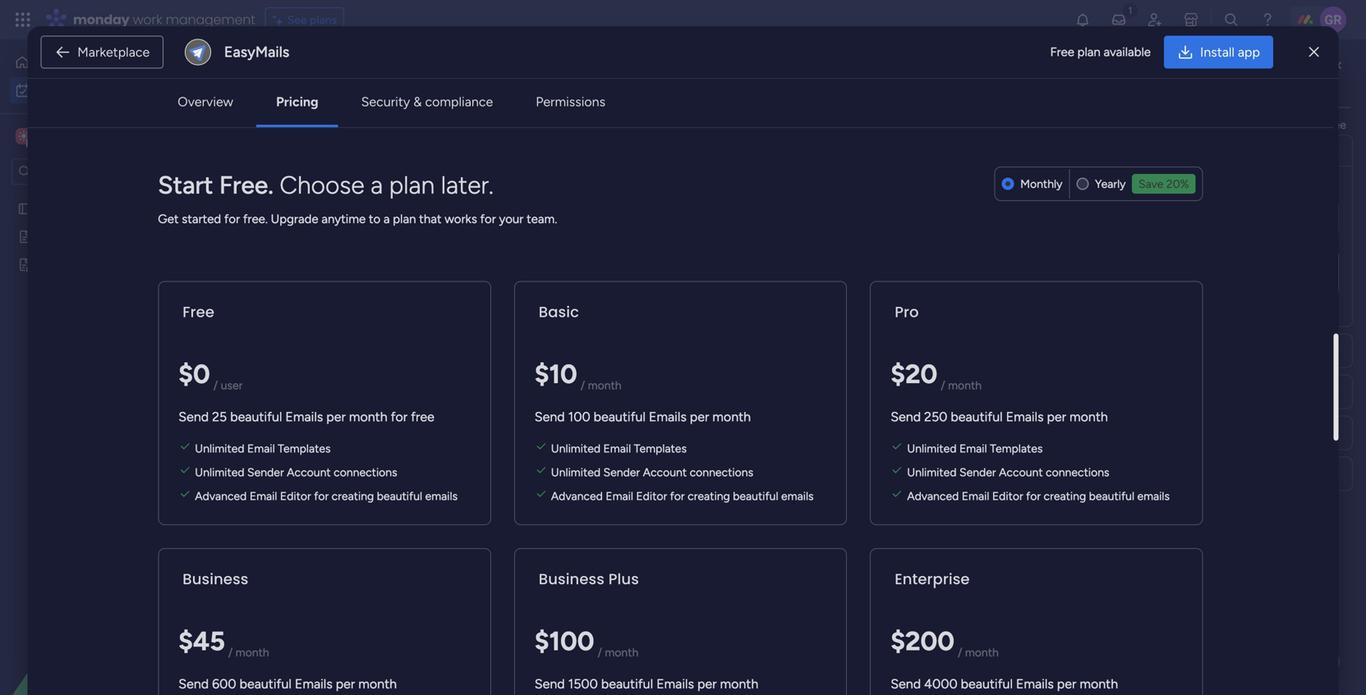 Task type: locate. For each thing, give the bounding box(es) containing it.
2 horizontal spatial connections
[[1046, 466, 1109, 480]]

advanced email editor for creating beautiful emails
[[195, 489, 458, 503], [551, 489, 814, 503], [907, 489, 1170, 503]]

main content
[[218, 39, 1366, 696]]

1 connections from the left
[[334, 466, 397, 480]]

0 vertical spatial week
[[310, 410, 349, 430]]

2 connections from the left
[[690, 466, 753, 480]]

account up item
[[287, 466, 331, 480]]

account down send 250 beautiful emails per month
[[999, 466, 1043, 480]]

send 25 beautiful emails per month for free
[[179, 409, 434, 425]]

1 horizontal spatial creating
[[688, 489, 730, 503]]

1
[[367, 473, 372, 487]]

send left 25
[[179, 409, 209, 425]]

management down the pro
[[875, 326, 942, 340]]

send left 1500
[[535, 677, 565, 692]]

get
[[158, 212, 179, 227]]

3 project from the top
[[835, 504, 872, 518]]

mar 16
[[1135, 503, 1166, 516]]

beautiful right 250
[[951, 409, 1003, 425]]

to inside main content
[[1315, 118, 1326, 132]]

0 horizontal spatial 2
[[339, 266, 345, 280]]

16
[[1156, 503, 1166, 516]]

/ up 1500
[[598, 646, 602, 660]]

0 horizontal spatial unlimited email templates
[[195, 442, 331, 456]]

0 horizontal spatial sender
[[247, 466, 284, 480]]

unlimited sender account connections for $10
[[551, 466, 753, 480]]

2 project management from the top
[[835, 326, 942, 340]]

month inside $20 / month
[[948, 379, 982, 392]]

business up $45
[[183, 569, 249, 590]]

pro
[[895, 302, 919, 323]]

to-
[[706, 504, 722, 518]]

unlimited
[[195, 442, 244, 456], [551, 442, 601, 456], [907, 442, 957, 456], [195, 466, 244, 480], [551, 466, 601, 480], [907, 466, 957, 480]]

sender for $20
[[959, 466, 996, 480]]

update feed image
[[1111, 12, 1127, 28]]

/ right $10
[[581, 379, 585, 392]]

emails for 4000
[[1016, 677, 1054, 692]]

2 project management link from the top
[[832, 317, 984, 346]]

send
[[179, 409, 209, 425], [535, 409, 565, 425], [891, 409, 921, 425], [179, 677, 209, 692], [535, 677, 565, 692], [891, 677, 921, 692]]

help image
[[1259, 12, 1276, 28]]

plan left "that"
[[393, 212, 416, 227]]

public board image
[[17, 201, 33, 217]]

items
[[1103, 182, 1131, 196], [380, 207, 408, 221], [348, 266, 376, 280], [375, 414, 403, 428]]

emails
[[285, 409, 323, 425], [649, 409, 687, 425], [1006, 409, 1044, 425], [295, 677, 333, 692], [656, 677, 694, 692], [1016, 677, 1054, 692]]

monday
[[73, 10, 129, 29]]

$200
[[891, 626, 955, 657]]

send for send 4000 beautiful emails per month
[[891, 677, 921, 692]]

project management link
[[832, 288, 984, 316], [832, 317, 984, 346], [832, 495, 984, 523]]

$0 / user
[[179, 358, 243, 392]]

week right this
[[310, 410, 349, 430]]

month inside $100 / month
[[605, 646, 639, 660]]

per for send 25 beautiful emails per month for free
[[326, 409, 346, 425]]

3 management from the top
[[875, 504, 942, 518]]

week left 1
[[313, 469, 352, 490]]

pricing button
[[263, 85, 332, 118]]

beautiful for send 1500 beautiful emails per month
[[601, 677, 653, 692]]

2 vertical spatial management
[[875, 504, 942, 518]]

0 horizontal spatial connections
[[334, 466, 397, 480]]

workspace image
[[18, 127, 30, 145]]

main
[[38, 129, 67, 144]]

/ inside $100 / month
[[598, 646, 602, 660]]

advanced for $10
[[551, 489, 603, 503]]

2 editor from the left
[[636, 489, 667, 503]]

/ inside $200 / month
[[958, 646, 962, 660]]

project for 2nd project management link
[[835, 326, 872, 340]]

$20 / month
[[891, 358, 982, 392]]

/ for $100
[[598, 646, 602, 660]]

2 emails from the left
[[781, 489, 814, 503]]

this
[[277, 410, 307, 430]]

1 vertical spatial free
[[183, 302, 214, 323]]

3 emails from the left
[[1137, 489, 1170, 503]]

should
[[1134, 182, 1168, 196]]

unlimited email templates down send 100 beautiful emails per month
[[551, 442, 687, 456]]

greg robinson image left greg
[[1079, 261, 1103, 285]]

invite members image
[[1147, 12, 1163, 28]]

greg robinson image inside main content
[[1079, 261, 1103, 285]]

2 sender from the left
[[603, 466, 640, 480]]

0 horizontal spatial greg robinson image
[[1079, 261, 1103, 285]]

templates down send 250 beautiful emails per month
[[990, 442, 1043, 456]]

account for $0
[[287, 466, 331, 480]]

1 vertical spatial choose
[[280, 170, 364, 200]]

sender down send 250 beautiful emails per month
[[959, 466, 996, 480]]

1 editor from the left
[[280, 489, 311, 503]]

save
[[1139, 177, 1164, 191]]

2 inside 'today / 2 items'
[[339, 266, 345, 280]]

connections for $20
[[1046, 466, 1109, 480]]

600
[[212, 677, 236, 692]]

2 horizontal spatial editor
[[992, 489, 1023, 503]]

1 horizontal spatial choose
[[1055, 118, 1094, 132]]

week for this
[[310, 410, 349, 430]]

1 vertical spatial project management
[[835, 326, 942, 340]]

list box
[[0, 192, 209, 501]]

1 vertical spatial to
[[369, 212, 381, 227]]

0 vertical spatial column
[[1092, 426, 1132, 440]]

2 vertical spatial project
[[835, 504, 872, 518]]

date column
[[1065, 426, 1132, 440]]

unlimited sender account connections down send 250 beautiful emails per month
[[907, 466, 1109, 480]]

2 horizontal spatial advanced email editor for creating beautiful emails
[[907, 489, 1170, 503]]

/ inside $10 / month
[[581, 379, 585, 392]]

0 vertical spatial project
[[835, 297, 872, 311]]

$10 / month
[[535, 358, 622, 392]]

project management down 'board'
[[835, 504, 942, 518]]

month inside $10 / month
[[588, 379, 622, 392]]

1 horizontal spatial account
[[643, 466, 687, 480]]

to
[[1315, 118, 1326, 132], [369, 212, 381, 227]]

/ for $20
[[941, 379, 945, 392]]

send for send 100 beautiful emails per month
[[535, 409, 565, 425]]

items left "that"
[[380, 207, 408, 221]]

advanced left new
[[195, 489, 247, 503]]

project management down the pro
[[835, 326, 942, 340]]

per
[[326, 409, 346, 425], [690, 409, 709, 425], [1047, 409, 1066, 425], [336, 677, 355, 692], [697, 677, 717, 692], [1057, 677, 1076, 692]]

advanced email editor for creating beautiful emails for $0
[[195, 489, 458, 503]]

plan down notifications icon
[[1077, 45, 1101, 59]]

see
[[287, 13, 307, 27]]

1 advanced from the left
[[195, 489, 247, 503]]

templates down this
[[278, 442, 331, 456]]

none search field inside main content
[[312, 130, 461, 156]]

2 horizontal spatial unlimited sender account connections
[[907, 466, 1109, 480]]

templates down send 100 beautiful emails per month
[[634, 442, 687, 456]]

connections for $0
[[334, 466, 397, 480]]

to right anytime
[[369, 212, 381, 227]]

beautiful for send 250 beautiful emails per month
[[951, 409, 1003, 425]]

0 horizontal spatial unlimited sender account connections
[[195, 466, 397, 480]]

free.
[[243, 212, 268, 227]]

1 horizontal spatial unlimited sender account connections
[[551, 466, 753, 480]]

1 creating from the left
[[332, 489, 374, 503]]

public board image
[[17, 229, 33, 245]]

beautiful
[[230, 409, 282, 425], [594, 409, 646, 425], [951, 409, 1003, 425], [377, 489, 422, 503], [733, 489, 778, 503], [1089, 489, 1134, 503], [240, 677, 292, 692], [601, 677, 653, 692], [961, 677, 1013, 692]]

0 horizontal spatial editor
[[280, 489, 311, 503]]

security & compliance button
[[348, 85, 506, 118]]

$100 / month
[[535, 626, 639, 660]]

1 horizontal spatial emails
[[781, 489, 814, 503]]

1 project management link from the top
[[832, 288, 984, 316]]

2 horizontal spatial creating
[[1044, 489, 1086, 503]]

emails for $0
[[425, 489, 458, 503]]

0 vertical spatial free
[[1050, 45, 1074, 59]]

1 management from the top
[[875, 297, 942, 311]]

2 horizontal spatial sender
[[959, 466, 996, 480]]

compliance
[[425, 94, 493, 110]]

send for send 25 beautiful emails per month for free
[[179, 409, 209, 425]]

advanced email editor for creating beautiful emails down people
[[907, 489, 1170, 503]]

0 horizontal spatial business
[[183, 569, 249, 590]]

choose left the
[[1055, 118, 1094, 132]]

/ left user
[[213, 379, 218, 392]]

Filter dashboard by text search field
[[312, 130, 461, 156]]

free up $0
[[183, 302, 214, 323]]

send 600 beautiful emails per month
[[179, 677, 397, 692]]

sender up new
[[247, 466, 284, 480]]

1 horizontal spatial advanced
[[551, 489, 603, 503]]

/ right $45
[[228, 646, 233, 660]]

2 right anytime
[[371, 207, 377, 221]]

account down send 100 beautiful emails per month
[[643, 466, 687, 480]]

1 horizontal spatial editor
[[636, 489, 667, 503]]

beautiful for send 100 beautiful emails per month
[[594, 409, 646, 425]]

$45 / month
[[179, 626, 269, 660]]

project management up $20
[[835, 297, 942, 311]]

0 vertical spatial management
[[875, 297, 942, 311]]

choose
[[1055, 118, 1094, 132], [280, 170, 364, 200]]

2 inside past dates / 2 items
[[371, 207, 377, 221]]

2 advanced from the left
[[551, 489, 603, 503]]

column up mar
[[1104, 467, 1144, 481]]

for
[[224, 212, 240, 227], [480, 212, 496, 227], [391, 409, 408, 425], [314, 489, 329, 503], [670, 489, 685, 503], [1026, 489, 1041, 503]]

item
[[375, 473, 398, 487]]

2 templates from the left
[[634, 442, 687, 456]]

0 vertical spatial project management
[[835, 297, 942, 311]]

beautiful right 4000
[[961, 677, 1013, 692]]

week
[[310, 410, 349, 430], [313, 469, 352, 490]]

items inside past dates / 2 items
[[380, 207, 408, 221]]

month inside $200 / month
[[965, 646, 999, 660]]

unlimited email templates down send 250 beautiful emails per month
[[907, 442, 1043, 456]]

column
[[1092, 426, 1132, 440], [1104, 467, 1144, 481]]

management down 'board'
[[875, 504, 942, 518]]

1 vertical spatial column
[[1104, 467, 1144, 481]]

/ for $45
[[228, 646, 233, 660]]

2 horizontal spatial advanced
[[907, 489, 959, 503]]

0 vertical spatial to
[[1315, 118, 1326, 132]]

/ right the $200
[[958, 646, 962, 660]]

beautiful right 25
[[230, 409, 282, 425]]

1 horizontal spatial 2
[[371, 207, 377, 221]]

beautiful right 100
[[594, 409, 646, 425]]

20%
[[1166, 177, 1189, 191]]

send for send 250 beautiful emails per month
[[891, 409, 921, 425]]

select product image
[[15, 12, 31, 28]]

1 project from the top
[[835, 297, 872, 311]]

connections up to-do on the bottom right of page
[[690, 466, 753, 480]]

send left 250
[[891, 409, 921, 425]]

2 account from the left
[[643, 466, 687, 480]]

advanced for $0
[[195, 489, 247, 503]]

3 advanced email editor for creating beautiful emails from the left
[[907, 489, 1170, 503]]

main workspace
[[38, 129, 135, 144]]

2 unlimited sender account connections from the left
[[551, 466, 753, 480]]

greg robinson image
[[1320, 7, 1346, 33], [1079, 261, 1103, 285]]

group
[[732, 469, 765, 483]]

week for next
[[313, 469, 352, 490]]

a right anytime
[[384, 212, 390, 227]]

creating for $0
[[332, 489, 374, 503]]

2 unlimited email templates from the left
[[551, 442, 687, 456]]

send left 4000
[[891, 677, 921, 692]]

choose up dates
[[280, 170, 364, 200]]

business plus
[[539, 569, 639, 590]]

/ right today
[[327, 262, 335, 283]]

advanced down 'board'
[[907, 489, 959, 503]]

1 horizontal spatial sender
[[603, 466, 640, 480]]

1 business from the left
[[183, 569, 249, 590]]

/ inside the $0 / user
[[213, 379, 218, 392]]

/ right $20
[[941, 379, 945, 392]]

2 horizontal spatial unlimited email templates
[[907, 442, 1043, 456]]

later.
[[441, 170, 494, 200]]

/ for $0
[[213, 379, 218, 392]]

available
[[1104, 45, 1151, 59]]

management
[[875, 297, 942, 311], [875, 326, 942, 340], [875, 504, 942, 518]]

list
[[1319, 74, 1334, 87]]

1 horizontal spatial templates
[[634, 442, 687, 456]]

2
[[371, 207, 377, 221], [339, 266, 345, 280]]

$100
[[535, 626, 594, 657]]

2 horizontal spatial account
[[999, 466, 1043, 480]]

1 horizontal spatial free
[[1050, 45, 1074, 59]]

1 horizontal spatial to
[[1315, 118, 1326, 132]]

per for send 600 beautiful emails per month
[[336, 677, 355, 692]]

0 vertical spatial greg robinson image
[[1320, 7, 1346, 33]]

1 account from the left
[[287, 466, 331, 480]]

0 horizontal spatial free
[[183, 302, 214, 323]]

3 project management from the top
[[835, 504, 942, 518]]

1 horizontal spatial connections
[[690, 466, 753, 480]]

monday work management
[[73, 10, 255, 29]]

/ for today
[[327, 262, 335, 283]]

to do list
[[1288, 74, 1334, 87]]

2 business from the left
[[539, 569, 605, 590]]

1 emails from the left
[[425, 489, 458, 503]]

connections down date
[[1046, 466, 1109, 480]]

3 connections from the left
[[1046, 466, 1109, 480]]

business for business plus
[[539, 569, 605, 590]]

1 vertical spatial project
[[835, 326, 872, 340]]

greg robinson image up list
[[1320, 7, 1346, 33]]

templates
[[278, 442, 331, 456], [634, 442, 687, 456], [990, 442, 1043, 456]]

free left available at the right of page
[[1050, 45, 1074, 59]]

sender for $10
[[603, 466, 640, 480]]

1 templates from the left
[[278, 442, 331, 456]]

3 unlimited sender account connections from the left
[[907, 466, 1109, 480]]

anytime
[[321, 212, 366, 227]]

1 vertical spatial management
[[875, 326, 942, 340]]

1 horizontal spatial greg robinson image
[[1320, 7, 1346, 33]]

1 horizontal spatial business
[[539, 569, 605, 590]]

to right like
[[1315, 118, 1326, 132]]

creating down priority
[[1044, 489, 1086, 503]]

do
[[1303, 74, 1316, 87]]

advanced down 100
[[551, 489, 603, 503]]

1 sender from the left
[[247, 466, 284, 480]]

advanced email editor for creating beautiful emails up to-
[[551, 489, 814, 503]]

column for date column
[[1092, 426, 1132, 440]]

project for first project management link from the top
[[835, 297, 872, 311]]

unlimited email templates down this
[[195, 442, 331, 456]]

a
[[371, 170, 383, 200], [384, 212, 390, 227]]

1 vertical spatial week
[[313, 469, 352, 490]]

3 advanced from the left
[[907, 489, 959, 503]]

0 vertical spatial project management link
[[832, 288, 984, 316]]

plan up "that"
[[389, 170, 435, 200]]

2 project from the top
[[835, 326, 872, 340]]

send left 100
[[535, 409, 565, 425]]

beautiful right 1500
[[601, 677, 653, 692]]

advanced email editor for creating beautiful emails for $20
[[907, 489, 1170, 503]]

3 account from the left
[[999, 466, 1043, 480]]

2 right today
[[339, 266, 345, 280]]

/ for $10
[[581, 379, 585, 392]]

robinson
[[1140, 265, 1192, 280]]

install app
[[1200, 44, 1260, 60]]

0 horizontal spatial advanced email editor for creating beautiful emails
[[195, 489, 458, 503]]

business left plus
[[539, 569, 605, 590]]

4000
[[924, 677, 958, 692]]

2 management from the top
[[875, 326, 942, 340]]

advanced email editor for creating beautiful emails down 1
[[195, 489, 458, 503]]

0 vertical spatial plan
[[1077, 45, 1101, 59]]

1 vertical spatial 2
[[339, 266, 345, 280]]

0 vertical spatial choose
[[1055, 118, 1094, 132]]

sender down send 100 beautiful emails per month
[[603, 466, 640, 480]]

2 horizontal spatial templates
[[990, 442, 1043, 456]]

2 vertical spatial project management link
[[832, 495, 984, 523]]

/ inside $45 / month
[[228, 646, 233, 660]]

3 sender from the left
[[959, 466, 996, 480]]

1 unlimited sender account connections from the left
[[195, 466, 397, 480]]

1 vertical spatial a
[[384, 212, 390, 227]]

beautiful right 600
[[240, 677, 292, 692]]

0 horizontal spatial emails
[[425, 489, 458, 503]]

send left 600
[[179, 677, 209, 692]]

mar
[[1135, 503, 1153, 516]]

1 advanced email editor for creating beautiful emails from the left
[[195, 489, 458, 503]]

creating for $20
[[1044, 489, 1086, 503]]

0 horizontal spatial creating
[[332, 489, 374, 503]]

greg robinson
[[1110, 265, 1192, 280]]

2 creating from the left
[[688, 489, 730, 503]]

items down get started for free. upgrade anytime to a plan that works for your team.
[[348, 266, 376, 280]]

3 unlimited email templates from the left
[[907, 442, 1043, 456]]

connections down 0
[[334, 466, 397, 480]]

1 vertical spatial greg robinson image
[[1079, 261, 1103, 285]]

3 editor from the left
[[992, 489, 1023, 503]]

management up $20
[[875, 297, 942, 311]]

free.
[[219, 170, 273, 200]]

1 unlimited email templates from the left
[[195, 442, 331, 456]]

0 vertical spatial a
[[371, 170, 383, 200]]

private board image
[[17, 257, 33, 273]]

3 creating from the left
[[1044, 489, 1086, 503]]

0 horizontal spatial templates
[[278, 442, 331, 456]]

/ inside $20 / month
[[941, 379, 945, 392]]

column right date
[[1092, 426, 1132, 440]]

items right 0
[[375, 414, 403, 428]]

my work
[[242, 62, 352, 99]]

work
[[133, 10, 162, 29]]

connections for $10
[[690, 466, 753, 480]]

unlimited sender account connections down send 100 beautiful emails per month
[[551, 466, 753, 480]]

columns
[[1158, 118, 1201, 132]]

unlimited email templates
[[195, 442, 331, 456], [551, 442, 687, 456], [907, 442, 1043, 456]]

unlimited sender account connections
[[195, 466, 397, 480], [551, 466, 753, 480], [907, 466, 1109, 480]]

2 horizontal spatial emails
[[1137, 489, 1170, 503]]

$45
[[179, 626, 225, 657]]

1 vertical spatial project management link
[[832, 317, 984, 346]]

None text field
[[1065, 204, 1339, 232]]

month
[[588, 379, 622, 392], [948, 379, 982, 392], [349, 409, 387, 425], [712, 409, 751, 425], [1070, 409, 1108, 425], [236, 646, 269, 660], [605, 646, 639, 660], [965, 646, 999, 660], [358, 677, 397, 692], [720, 677, 758, 692], [1080, 677, 1118, 692]]

3 templates from the left
[[990, 442, 1043, 456]]

0 horizontal spatial account
[[287, 466, 331, 480]]

items left the should
[[1103, 182, 1131, 196]]

2 vertical spatial project management
[[835, 504, 942, 518]]

to
[[1288, 74, 1300, 87]]

1 horizontal spatial unlimited email templates
[[551, 442, 687, 456]]

0 vertical spatial 2
[[371, 207, 377, 221]]

choose inside main content
[[1055, 118, 1094, 132]]

plan
[[1077, 45, 1101, 59], [389, 170, 435, 200], [393, 212, 416, 227]]

1 horizontal spatial advanced email editor for creating beautiful emails
[[551, 489, 814, 503]]

unlimited sender account connections up 'new item' on the bottom of page
[[195, 466, 397, 480]]

2 advanced email editor for creating beautiful emails from the left
[[551, 489, 814, 503]]

a up get started for free. upgrade anytime to a plan that works for your team.
[[371, 170, 383, 200]]

business for business
[[183, 569, 249, 590]]

people
[[1226, 118, 1261, 132]]

None search field
[[312, 130, 461, 156]]

main content containing past dates /
[[218, 39, 1366, 696]]

home link
[[10, 49, 200, 76]]

editor
[[280, 489, 311, 503], [636, 489, 667, 503], [992, 489, 1023, 503]]

0 horizontal spatial to
[[369, 212, 381, 227]]

25
[[212, 409, 227, 425]]

creating down 1
[[332, 489, 374, 503]]

0 horizontal spatial advanced
[[195, 489, 247, 503]]

option
[[0, 194, 209, 198]]

creating up to-
[[688, 489, 730, 503]]



Task type: describe. For each thing, give the bounding box(es) containing it.
to-do
[[706, 504, 736, 518]]

1 vertical spatial plan
[[389, 170, 435, 200]]

unlimited email templates for $10
[[551, 442, 687, 456]]

show?
[[1189, 182, 1221, 196]]

project for third project management link from the top of the main content containing past dates /
[[835, 504, 872, 518]]

search everything image
[[1223, 12, 1240, 28]]

1500
[[568, 677, 598, 692]]

send 100 beautiful emails per month
[[535, 409, 751, 425]]

100
[[568, 409, 590, 425]]

250
[[924, 409, 948, 425]]

editor for $0
[[280, 489, 311, 503]]

unlimited email templates for $0
[[195, 442, 331, 456]]

and
[[1204, 118, 1223, 132]]

/ right dates
[[359, 202, 367, 223]]

$0
[[179, 358, 210, 390]]

today / 2 items
[[277, 262, 376, 283]]

date
[[1065, 426, 1089, 440]]

beautiful for send 4000 beautiful emails per month
[[961, 677, 1013, 692]]

basic
[[539, 302, 579, 323]]

free plan available
[[1050, 45, 1151, 59]]

2 vertical spatial plan
[[393, 212, 416, 227]]

month inside $45 / month
[[236, 646, 269, 660]]

advanced for $20
[[907, 489, 959, 503]]

works
[[445, 212, 477, 227]]

application logo image
[[185, 39, 211, 65]]

save 20%
[[1139, 177, 1189, 191]]

account for $20
[[999, 466, 1043, 480]]

account for $10
[[643, 466, 687, 480]]

see plans
[[287, 13, 337, 27]]

whose items should we show?
[[1065, 182, 1221, 196]]

you'd
[[1264, 118, 1292, 132]]

install app button
[[1164, 36, 1273, 69]]

work
[[286, 62, 352, 99]]

marketplace
[[77, 44, 150, 60]]

column for priority column
[[1104, 467, 1144, 481]]

workspace
[[70, 129, 135, 144]]

emails for 100
[[649, 409, 687, 425]]

send 250 beautiful emails per month
[[891, 409, 1108, 425]]

boards,
[[1117, 118, 1155, 132]]

beautiful for send 25 beautiful emails per month for free
[[230, 409, 282, 425]]

per for send 100 beautiful emails per month
[[690, 409, 709, 425]]

new
[[267, 503, 291, 517]]

home
[[36, 55, 68, 69]]

user
[[221, 379, 243, 392]]

&
[[413, 94, 422, 110]]

today
[[277, 262, 323, 283]]

editor for $10
[[636, 489, 667, 503]]

dapulse x slim image
[[1309, 42, 1319, 62]]

greg
[[1110, 265, 1137, 280]]

$10
[[535, 358, 577, 390]]

install
[[1200, 44, 1235, 60]]

my
[[242, 62, 280, 99]]

marketplace button
[[40, 36, 164, 69]]

board
[[893, 469, 924, 483]]

free for free
[[183, 302, 214, 323]]

emails for $20
[[1137, 489, 1170, 503]]

beautiful down item
[[377, 489, 422, 503]]

/ for $200
[[958, 646, 962, 660]]

send for send 1500 beautiful emails per month
[[535, 677, 565, 692]]

app
[[1238, 44, 1260, 60]]

emails for 600
[[295, 677, 333, 692]]

get started for free. upgrade anytime to a plan that works for your team.
[[158, 212, 557, 227]]

security & compliance
[[361, 94, 493, 110]]

$20
[[891, 358, 937, 390]]

start free. choose a plan later.
[[158, 170, 494, 200]]

upgrade
[[271, 212, 318, 227]]

that
[[419, 212, 442, 227]]

choose the boards, columns and people you'd like to see
[[1055, 118, 1346, 132]]

items inside 'today / 2 items'
[[348, 266, 376, 280]]

do
[[722, 504, 736, 518]]

monday marketplace image
[[1183, 12, 1199, 28]]

emails for 1500
[[656, 677, 694, 692]]

send 4000 beautiful emails per month
[[891, 677, 1118, 692]]

save 20% button
[[1132, 174, 1196, 194]]

templates for $0
[[278, 442, 331, 456]]

advanced email editor for creating beautiful emails for $10
[[551, 489, 814, 503]]

people
[[1027, 469, 1062, 483]]

1 image
[[1123, 1, 1138, 19]]

0
[[364, 414, 372, 428]]

the
[[1097, 118, 1114, 132]]

beautiful for send 600 beautiful emails per month
[[240, 677, 292, 692]]

notifications image
[[1074, 12, 1091, 28]]

per for send 250 beautiful emails per month
[[1047, 409, 1066, 425]]

whose
[[1065, 182, 1100, 196]]

lottie animation element
[[0, 530, 209, 696]]

team.
[[527, 212, 557, 227]]

lottie animation image
[[0, 530, 209, 696]]

plus
[[609, 569, 639, 590]]

free for free plan available
[[1050, 45, 1074, 59]]

security
[[361, 94, 410, 110]]

editor for $20
[[992, 489, 1023, 503]]

workspace selection element
[[16, 127, 137, 148]]

per for send 4000 beautiful emails per month
[[1057, 677, 1076, 692]]

your
[[499, 212, 524, 227]]

see plans button
[[265, 7, 344, 32]]

send for send 600 beautiful emails per month
[[179, 677, 209, 692]]

yearly
[[1095, 177, 1126, 191]]

0 horizontal spatial choose
[[280, 170, 364, 200]]

beautiful down group
[[733, 489, 778, 503]]

3 project management link from the top
[[832, 495, 984, 523]]

monthly
[[1020, 177, 1063, 191]]

past dates / 2 items
[[277, 202, 408, 223]]

emails for 250
[[1006, 409, 1044, 425]]

next week / 1 item
[[277, 469, 398, 490]]

home option
[[10, 49, 200, 76]]

dates
[[313, 202, 355, 223]]

emails for $10
[[781, 489, 814, 503]]

unlimited sender account connections for $20
[[907, 466, 1109, 480]]

sender for $0
[[247, 466, 284, 480]]

workspace image
[[16, 127, 32, 145]]

/ left 0
[[353, 410, 361, 430]]

started
[[182, 212, 221, 227]]

per for send 1500 beautiful emails per month
[[697, 677, 717, 692]]

unlimited email templates for $20
[[907, 442, 1043, 456]]

priority
[[1065, 467, 1101, 481]]

beautiful down priority column
[[1089, 489, 1134, 503]]

plans
[[310, 13, 337, 27]]

free
[[411, 409, 434, 425]]

like
[[1295, 118, 1312, 132]]

1 project management from the top
[[835, 297, 942, 311]]

emails for 25
[[285, 409, 323, 425]]

templates for $20
[[990, 442, 1043, 456]]

$200 / month
[[891, 626, 999, 660]]

creating for $10
[[688, 489, 730, 503]]

this week / 0 items
[[277, 410, 403, 430]]

none text field inside main content
[[1065, 204, 1339, 232]]

unlimited sender account connections for $0
[[195, 466, 397, 480]]

templates for $10
[[634, 442, 687, 456]]

/ left 1
[[356, 469, 363, 490]]

items inside this week / 0 items
[[375, 414, 403, 428]]



Task type: vqa. For each thing, say whether or not it's contained in the screenshot.


